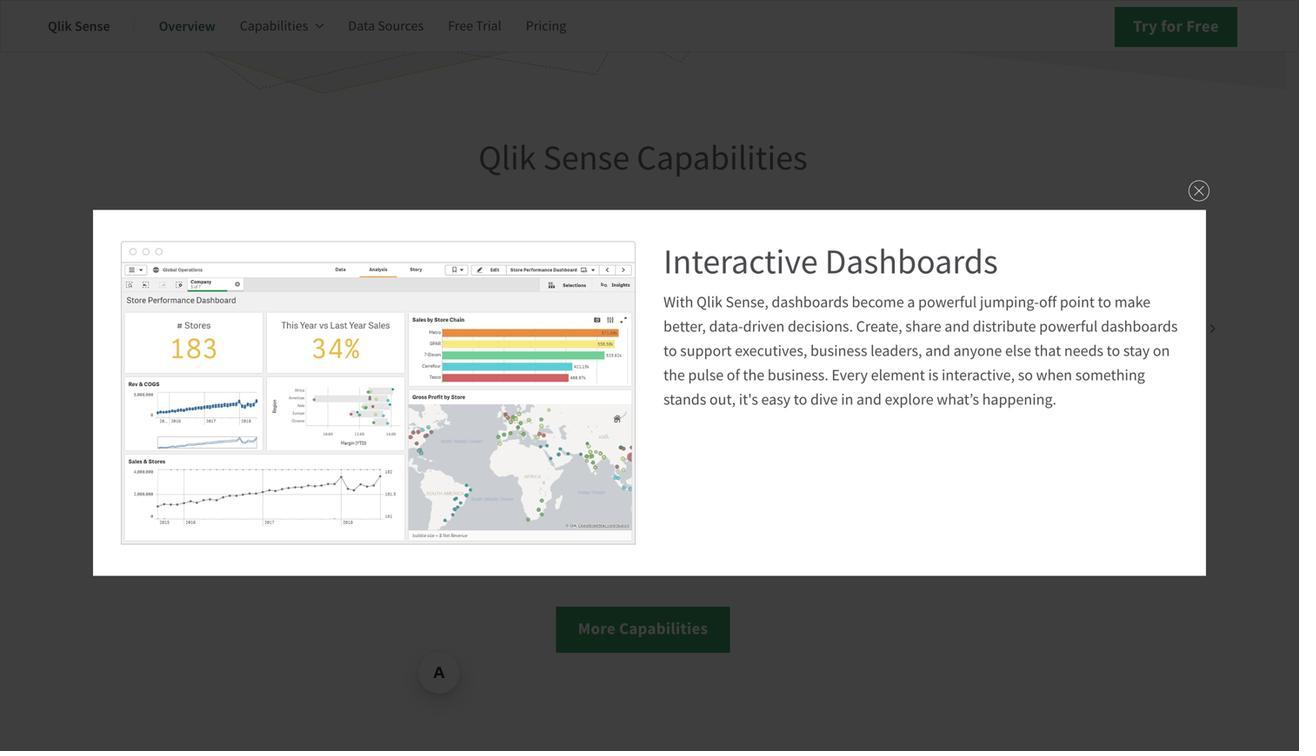 Task type: vqa. For each thing, say whether or not it's contained in the screenshot.
easy
yes



Task type: locate. For each thing, give the bounding box(es) containing it.
0 horizontal spatial &
[[180, 508, 190, 529]]

predictive
[[1068, 319, 1138, 339]]

capabilities inside more capabilities link
[[619, 618, 708, 640]]

data-
[[709, 317, 743, 337]]

qlik sense link
[[48, 5, 110, 47]]

0 vertical spatial powerful
[[919, 292, 977, 312]]

become
[[852, 292, 904, 312]]

dashboards up stay
[[1101, 317, 1178, 337]]

free
[[1187, 15, 1220, 37], [448, 17, 473, 35]]

leaders,
[[871, 341, 923, 361]]

dashboards inside interactive dashboards with qlik sense, dashboards become a powerful jumping-off point to make better, data-driven decisions. create, share and distribute powerful dashboards to support executives, business leaders, and anyone else that needs to stay on the pulse of the business. every element is interactive, so when something stands out, it's easy to dive in and explore what's happening.
[[825, 240, 998, 285]]

search
[[705, 319, 752, 339]]

to up 'predictive'
[[1098, 292, 1112, 312]]

powerful up the share
[[919, 292, 977, 312]]

& left "action"
[[180, 508, 190, 529]]

capabilities
[[637, 136, 808, 181], [619, 618, 708, 640]]

0 horizontal spatial interactive
[[404, 319, 479, 339]]

0 horizontal spatial dashboards
[[772, 292, 849, 312]]

0 horizontal spatial dashboards
[[482, 319, 564, 339]]

free trial link
[[448, 5, 502, 47]]

qlik
[[48, 17, 72, 35], [479, 136, 536, 181], [697, 292, 723, 312]]

and up is
[[926, 341, 951, 361]]

&
[[755, 319, 766, 339], [1054, 319, 1065, 339], [180, 508, 190, 529]]

it's
[[739, 390, 758, 410]]

& for advanced
[[1054, 319, 1065, 339]]

interactive
[[664, 240, 818, 285], [404, 319, 479, 339]]

0 vertical spatial dashboards
[[825, 240, 998, 285]]

dashboards
[[772, 292, 849, 312], [1101, 317, 1178, 337]]

easy
[[762, 390, 791, 410]]

1 vertical spatial powerful
[[1040, 317, 1098, 337]]

interactive dashboards with qlik sense, dashboards become a powerful jumping-off point to make better, data-driven decisions. create, share and distribute powerful dashboards to support executives, business leaders, and anyone else that needs to stay on the pulse of the business. every element is interactive, so when something stands out, it's easy to dive in and explore what's happening.
[[664, 240, 1178, 410]]

that
[[1035, 341, 1062, 361]]

2 vertical spatial and
[[857, 390, 882, 410]]

dashboards
[[825, 240, 998, 285], [482, 319, 564, 339]]

support
[[680, 341, 732, 361]]

the
[[664, 366, 685, 386], [743, 366, 765, 386]]

1 horizontal spatial dashboards
[[825, 240, 998, 285]]

trial
[[476, 17, 502, 35]]

sense for qlik sense
[[75, 17, 110, 35]]

0 vertical spatial qlik
[[48, 17, 72, 35]]

powerful down point
[[1040, 317, 1098, 337]]

of
[[727, 366, 740, 386]]

driven
[[743, 317, 785, 337]]

dive
[[811, 390, 838, 410]]

element
[[871, 366, 925, 386]]

pricing link
[[526, 5, 567, 47]]

interactive,
[[942, 366, 1015, 386]]

0 horizontal spatial qlik
[[48, 17, 72, 35]]

free right for
[[1187, 15, 1220, 37]]

1 vertical spatial dashboards
[[1101, 317, 1178, 337]]

and right in
[[857, 390, 882, 410]]

menu bar containing qlik sense
[[48, 5, 591, 47]]

business.
[[768, 366, 829, 386]]

1 vertical spatial qlik
[[479, 136, 536, 181]]

try for free link
[[1115, 7, 1238, 47]]

& up executives,
[[755, 319, 766, 339]]

try
[[1133, 15, 1158, 37]]

and up anyone
[[945, 317, 970, 337]]

anyone
[[954, 341, 1002, 361]]

advanced
[[984, 319, 1051, 339]]

make
[[1115, 292, 1151, 312]]

more capabilities
[[578, 618, 708, 640]]

0 vertical spatial interactive
[[664, 240, 818, 285]]

menu bar
[[48, 5, 591, 47]]

free left trial
[[448, 17, 473, 35]]

1 vertical spatial dashboards
[[482, 319, 564, 339]]

1 horizontal spatial sense
[[543, 136, 630, 181]]

analytics
[[1141, 319, 1205, 339]]

reporting link
[[352, 418, 629, 531]]

0 horizontal spatial sense
[[75, 17, 110, 35]]

1 horizontal spatial interactive
[[664, 240, 818, 285]]

is
[[929, 366, 939, 386]]

1 vertical spatial capabilities
[[619, 618, 708, 640]]

the up the stands
[[664, 366, 685, 386]]

1 horizontal spatial free
[[1187, 15, 1220, 37]]

1 horizontal spatial qlik
[[479, 136, 536, 181]]

in
[[841, 390, 854, 410]]

1 vertical spatial sense
[[543, 136, 630, 181]]

1 the from the left
[[664, 366, 685, 386]]

sense,
[[726, 292, 769, 312]]

explore
[[885, 390, 934, 410]]

1 horizontal spatial the
[[743, 366, 765, 386]]

1 horizontal spatial &
[[755, 319, 766, 339]]

so
[[1018, 366, 1033, 386]]

interactive inside interactive dashboards with qlik sense, dashboards become a powerful jumping-off point to make better, data-driven decisions. create, share and distribute powerful dashboards to support executives, business leaders, and anyone else that needs to stay on the pulse of the business. every element is interactive, so when something stands out, it's easy to dive in and explore what's happening.
[[664, 240, 818, 285]]

0 horizontal spatial powerful
[[919, 292, 977, 312]]

1 vertical spatial interactive
[[404, 319, 479, 339]]

to left stay
[[1107, 341, 1121, 361]]

needs
[[1065, 341, 1104, 361]]

& up that
[[1054, 319, 1065, 339]]

overview
[[159, 17, 216, 35]]

powerful
[[919, 292, 977, 312], [1040, 317, 1098, 337]]

stands
[[664, 390, 707, 410]]

0 vertical spatial sense
[[75, 17, 110, 35]]

2 horizontal spatial &
[[1054, 319, 1065, 339]]

self-
[[93, 319, 124, 339]]

sense for qlik sense capabilities
[[543, 136, 630, 181]]

pulse
[[688, 366, 724, 386]]

stay
[[1124, 341, 1150, 361]]

0 horizontal spatial the
[[664, 366, 685, 386]]

something
[[1076, 366, 1146, 386]]

try for free
[[1133, 15, 1220, 37]]

the right of
[[743, 366, 765, 386]]

jumping-
[[980, 292, 1040, 312]]

and
[[945, 317, 970, 337], [926, 341, 951, 361], [857, 390, 882, 410]]

0 vertical spatial and
[[945, 317, 970, 337]]

2 vertical spatial qlik
[[697, 292, 723, 312]]

share
[[906, 317, 942, 337]]

qlik for qlik sense capabilities
[[479, 136, 536, 181]]

action
[[193, 508, 237, 529]]

2 horizontal spatial qlik
[[697, 292, 723, 312]]

sense
[[75, 17, 110, 35], [543, 136, 630, 181]]

1 horizontal spatial dashboards
[[1101, 317, 1178, 337]]

interactive dashboards
[[404, 319, 564, 339]]

to
[[1098, 292, 1112, 312], [664, 341, 677, 361], [1107, 341, 1121, 361], [794, 390, 808, 410]]

dashboards up "decisions."
[[772, 292, 849, 312]]

0 vertical spatial dashboards
[[772, 292, 849, 312]]

service
[[124, 319, 173, 339]]

dashboards for interactive dashboards with qlik sense, dashboards become a powerful jumping-off point to make better, data-driven decisions. create, share and distribute powerful dashboards to support executives, business leaders, and anyone else that needs to stay on the pulse of the business. every element is interactive, so when something stands out, it's easy to dive in and explore what's happening.
[[825, 240, 998, 285]]



Task type: describe. For each thing, give the bounding box(es) containing it.
alerting & action link
[[47, 418, 324, 531]]

what's
[[937, 390, 980, 410]]

1 horizontal spatial powerful
[[1040, 317, 1098, 337]]

self-service visualization
[[93, 319, 265, 339]]

advanced & predictive analytics link
[[962, 228, 1240, 341]]

happening.
[[983, 390, 1057, 410]]

qlik sense
[[48, 17, 110, 35]]

point
[[1060, 292, 1095, 312]]

pricing
[[526, 17, 567, 35]]

interactive for interactive dashboards with qlik sense, dashboards become a powerful jumping-off point to make better, data-driven decisions. create, share and distribute powerful dashboards to support executives, business leaders, and anyone else that needs to stay on the pulse of the business. every element is interactive, so when something stands out, it's easy to dive in and explore what's happening.
[[664, 240, 818, 285]]

with
[[664, 292, 694, 312]]

qlik sense capabilities
[[479, 136, 808, 181]]

visualization
[[176, 319, 265, 339]]

data sources link
[[348, 5, 424, 47]]

data sources
[[348, 17, 424, 35]]

dashboards for interactive dashboards
[[482, 319, 564, 339]]

0 vertical spatial capabilities
[[637, 136, 808, 181]]

to left dive
[[794, 390, 808, 410]]

2 the from the left
[[743, 366, 765, 386]]

0 horizontal spatial free
[[448, 17, 473, 35]]

to down better,
[[664, 341, 677, 361]]

better,
[[664, 317, 706, 337]]

sources
[[378, 17, 424, 35]]

overview link
[[159, 5, 216, 47]]

when
[[1037, 366, 1073, 386]]

alerting & action
[[121, 508, 237, 529]]

create,
[[857, 317, 903, 337]]

executives,
[[735, 341, 808, 361]]

qlik inside interactive dashboards with qlik sense, dashboards become a powerful jumping-off point to make better, data-driven decisions. create, share and distribute powerful dashboards to support executives, business leaders, and anyone else that needs to stay on the pulse of the business. every element is interactive, so when something stands out, it's easy to dive in and explore what's happening.
[[697, 292, 723, 312]]

& for search
[[755, 319, 766, 339]]

search & conversational
[[705, 319, 874, 339]]

1 vertical spatial and
[[926, 341, 951, 361]]

free trial
[[448, 17, 502, 35]]

qlik for qlik sense
[[48, 17, 72, 35]]

advanced & predictive analytics
[[984, 319, 1205, 339]]

reporting
[[450, 508, 519, 529]]

more capabilities link
[[556, 607, 730, 653]]

off
[[1040, 292, 1057, 312]]

decisions.
[[788, 317, 853, 337]]

on
[[1153, 341, 1170, 361]]

conversational
[[769, 319, 874, 339]]

out,
[[710, 390, 736, 410]]

data
[[348, 17, 375, 35]]

a
[[908, 292, 916, 312]]

distribute
[[973, 317, 1037, 337]]

alerting
[[121, 508, 176, 529]]

else
[[1006, 341, 1032, 361]]

for
[[1161, 15, 1183, 37]]

more
[[578, 618, 616, 640]]

interactive dashboards link
[[352, 228, 629, 341]]

business
[[811, 341, 868, 361]]

self-service visualization link
[[47, 228, 324, 341]]

search & conversational link
[[657, 228, 934, 341]]

& for alerting
[[180, 508, 190, 529]]

every
[[832, 366, 868, 386]]

interactive for interactive dashboards
[[404, 319, 479, 339]]



